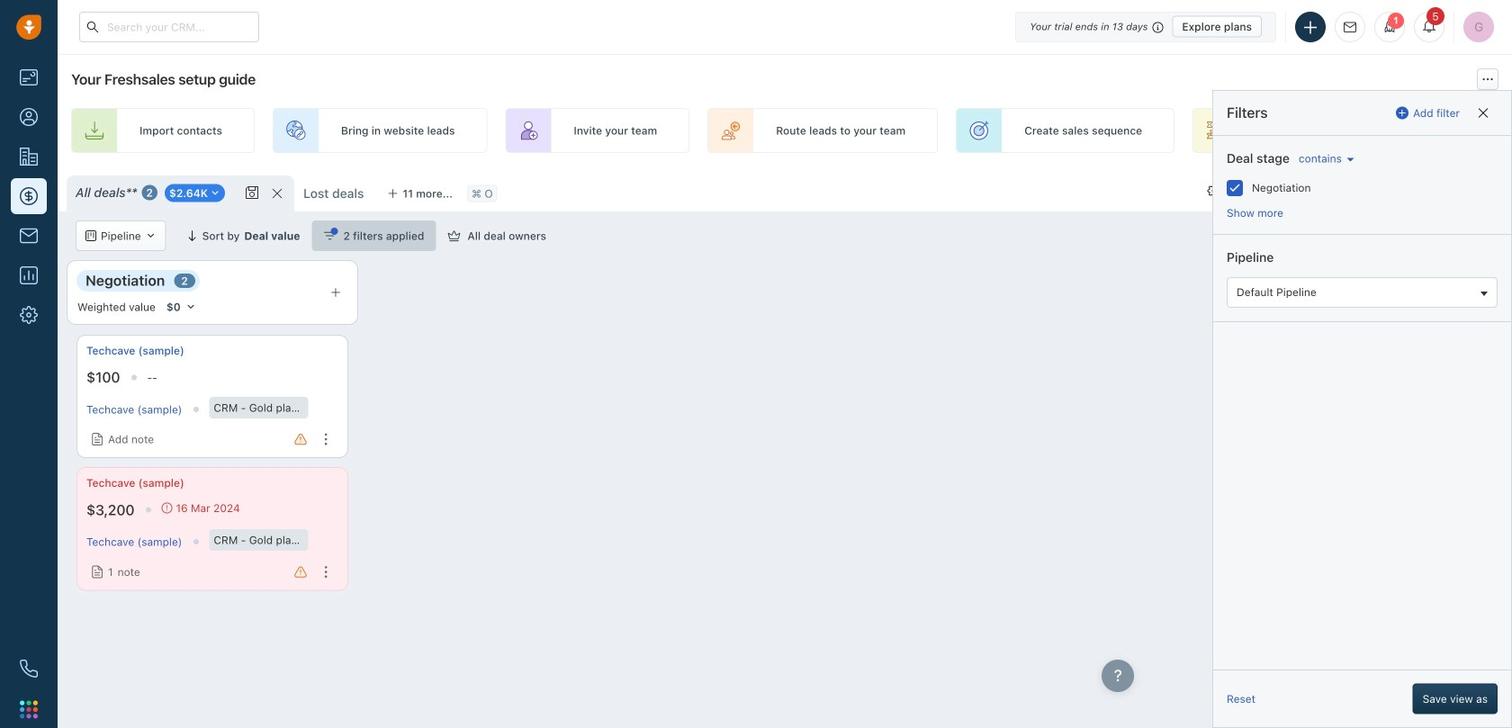 Task type: locate. For each thing, give the bounding box(es) containing it.
container_wx8msf4aqz5i3rn1 image
[[210, 188, 221, 199], [324, 230, 336, 242], [1255, 230, 1267, 242], [146, 230, 156, 241], [162, 503, 172, 514]]

Search field
[[1415, 221, 1505, 251]]

freshworks switcher image
[[20, 701, 38, 719]]

phone image
[[20, 660, 38, 678]]

send email image
[[1344, 21, 1357, 33]]

container_wx8msf4aqz5i3rn1 image
[[1208, 185, 1221, 197], [448, 230, 460, 242], [86, 230, 96, 241], [91, 433, 104, 446], [91, 566, 104, 578]]



Task type: vqa. For each thing, say whether or not it's contained in the screenshot.
Search FIELD
yes



Task type: describe. For each thing, give the bounding box(es) containing it.
Search your CRM... text field
[[79, 12, 259, 42]]

phone element
[[11, 651, 47, 687]]



